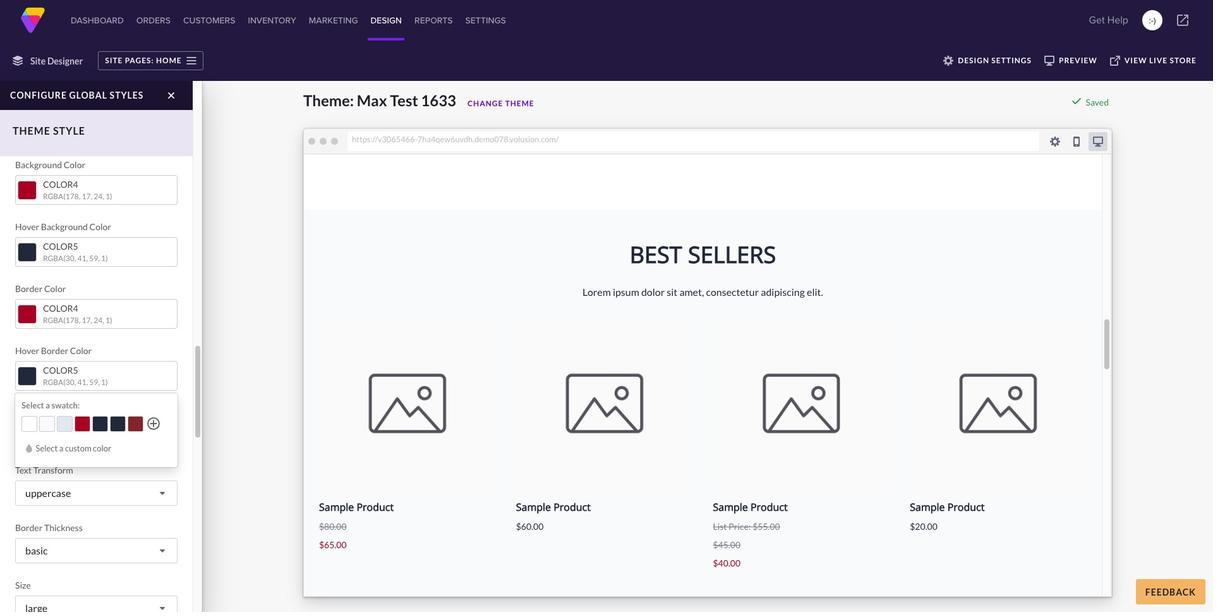 Task type: locate. For each thing, give the bounding box(es) containing it.
design
[[371, 14, 402, 27]]

a left swatch:
[[46, 400, 50, 410]]

feedback button
[[1137, 579, 1206, 604]]

1 horizontal spatial a
[[59, 443, 63, 453]]

design button
[[368, 0, 405, 40]]

style
[[53, 125, 85, 137]]

1 vertical spatial 41,
[[77, 377, 88, 387]]

rgba(178,
[[43, 192, 80, 201], [43, 315, 80, 325]]

2 vertical spatial border
[[15, 522, 43, 533]]

17, up the hover background color
[[82, 192, 92, 201]]

2 color5 from the top
[[43, 365, 78, 376]]

inventory
[[248, 14, 296, 27]]

text
[[41, 97, 57, 108], [15, 465, 32, 475]]

background
[[15, 159, 62, 170], [41, 221, 88, 232]]

2 color4 from the top
[[43, 303, 78, 314]]

41, down the hover background color
[[77, 254, 88, 263]]

0 vertical spatial text
[[41, 97, 57, 108]]

rgba(30, down the hover background color
[[43, 254, 76, 263]]

dashboard image
[[20, 8, 46, 33]]

border thickness
[[15, 522, 83, 533]]

1 vertical spatial color4
[[43, 303, 78, 314]]

basic button
[[15, 538, 178, 563]]

view live store
[[1125, 56, 1197, 65]]

pages:
[[125, 56, 154, 65]]

1 vertical spatial select
[[36, 443, 58, 453]]

a for swatch:
[[46, 400, 50, 410]]

marketing button
[[307, 0, 361, 40]]

border color
[[15, 283, 66, 294]]

color5 down the hover background color
[[43, 241, 78, 252]]

2 hover from the top
[[15, 221, 39, 232]]

rgba(178, up the hover background color
[[43, 192, 80, 201]]

color5 rgba(30, 41, 59, 1) up swatch:
[[43, 365, 108, 387]]

24, for background color
[[94, 192, 104, 201]]

0 vertical spatial color4 rgba(178, 17, 24, 1)
[[43, 179, 112, 201]]

preview button
[[1039, 51, 1104, 70]]

rgba(30,
[[43, 254, 76, 263], [43, 377, 76, 387]]

rgba(178, up hover border color
[[43, 315, 80, 325]]

size
[[15, 580, 31, 591]]

0 horizontal spatial a
[[46, 400, 50, 410]]

uppercase button
[[15, 480, 178, 506]]

color1 image
[[21, 416, 37, 432]]

41, up swatch:
[[77, 377, 88, 387]]

theme inside sidebar element
[[13, 125, 50, 137]]

reports
[[415, 14, 453, 27]]

color4 rgba(178, 17, 24, 1) for border color
[[43, 303, 112, 325]]

1 vertical spatial hover
[[15, 221, 39, 232]]

color5 down hover border color
[[43, 365, 78, 376]]

live
[[1150, 56, 1169, 65]]

color4 rgba(178, 17, 24, 1)
[[43, 179, 112, 201], [43, 303, 112, 325]]

2 41, from the top
[[77, 377, 88, 387]]

rgba(30, up swatch:
[[43, 377, 76, 387]]

uppercase
[[25, 487, 71, 499]]

0 vertical spatial 41,
[[77, 254, 88, 263]]

59, up color5 icon
[[89, 377, 100, 387]]

default image
[[128, 416, 144, 432]]

color4 rgba(178, 17, 24, 1) down background color
[[43, 179, 112, 201]]

a left custom
[[59, 443, 63, 453]]

sidebar element
[[0, 81, 202, 612]]

site left pages: on the top of the page
[[105, 56, 123, 65]]

0 horizontal spatial text
[[15, 465, 32, 475]]

select up color1 icon
[[21, 400, 44, 410]]

border
[[15, 283, 43, 294], [41, 345, 68, 356], [15, 522, 43, 533]]

1 vertical spatial text
[[15, 465, 32, 475]]

2 vertical spatial hover
[[15, 345, 39, 356]]

0 vertical spatial color5 rgba(30, 41, 59, 1)
[[43, 241, 108, 263]]

1 24, from the top
[[94, 192, 104, 201]]

test
[[390, 91, 418, 109]]

thickness
[[44, 522, 83, 533]]

theme
[[506, 99, 535, 108], [13, 125, 50, 137]]

color5 rgba(30, 41, 59, 1) down the hover background color
[[43, 241, 108, 263]]

0 vertical spatial color5
[[43, 241, 78, 252]]

design
[[959, 56, 990, 65]]

color4
[[43, 179, 78, 190], [43, 303, 78, 314]]

get help link
[[1086, 8, 1133, 33]]

1 color5 from the top
[[43, 241, 78, 252]]

select a custom color
[[34, 443, 111, 453]]

help
[[1108, 13, 1129, 27]]

1 color5 rgba(30, 41, 59, 1) from the top
[[43, 241, 108, 263]]

2 rgba(178, from the top
[[43, 315, 80, 325]]

designer
[[47, 55, 83, 66]]

59, down the hover background color
[[89, 254, 100, 263]]

0 vertical spatial border
[[15, 283, 43, 294]]

0 vertical spatial select
[[21, 400, 44, 410]]

dashboard link
[[68, 0, 126, 40]]

:-
[[1150, 14, 1154, 27]]

site left designer
[[30, 55, 46, 66]]

color5
[[43, 241, 78, 252], [43, 365, 78, 376]]

theme down hover text color
[[13, 125, 50, 137]]

hover border color
[[15, 345, 92, 356]]

17, for background color
[[82, 192, 92, 201]]

hover background color
[[15, 221, 111, 232]]

hover
[[15, 97, 39, 108], [15, 221, 39, 232], [15, 345, 39, 356]]

https://v3065466-7ha4qew6uvdh.demo078.volusion.com/
[[352, 134, 559, 144]]

0 vertical spatial rgba(178,
[[43, 192, 80, 201]]

0 vertical spatial background
[[15, 159, 62, 170]]

theme right change
[[506, 99, 535, 108]]

text up color1
[[41, 97, 57, 108]]

1633
[[421, 91, 456, 109]]

orders button
[[134, 0, 173, 40]]

1 horizontal spatial site
[[105, 56, 123, 65]]

17,
[[82, 192, 92, 201], [82, 315, 92, 325]]

font
[[15, 407, 33, 418]]

:-)
[[1150, 14, 1157, 27]]

hover for hover border color
[[15, 345, 39, 356]]

site
[[30, 55, 46, 66], [105, 56, 123, 65]]

1 vertical spatial color5
[[43, 365, 78, 376]]

1 vertical spatial theme
[[13, 125, 50, 137]]

text left transform
[[15, 465, 32, 475]]

0 vertical spatial rgba(30,
[[43, 254, 76, 263]]

1 color4 rgba(178, 17, 24, 1) from the top
[[43, 179, 112, 201]]

theme: max test 1633
[[303, 91, 456, 109]]

1 vertical spatial 17,
[[82, 315, 92, 325]]

17, up hover border color
[[82, 315, 92, 325]]

select for select a swatch:
[[21, 400, 44, 410]]

0 horizontal spatial theme
[[13, 125, 50, 137]]

color4 down border color
[[43, 303, 78, 314]]

select down 700 at the left
[[36, 443, 58, 453]]

1 horizontal spatial theme
[[506, 99, 535, 108]]

store
[[1171, 56, 1197, 65]]

24,
[[94, 192, 104, 201], [94, 315, 104, 325]]

site inside button
[[105, 56, 123, 65]]

1 vertical spatial a
[[59, 443, 63, 453]]

1 hover from the top
[[15, 97, 39, 108]]

basic
[[25, 544, 48, 556]]

1 vertical spatial color5 rgba(30, 41, 59, 1)
[[43, 365, 108, 387]]

1 rgba(178, from the top
[[43, 192, 80, 201]]

volusion-logo link
[[20, 8, 46, 33]]

color5 rgba(30, 41, 59, 1)
[[43, 241, 108, 263], [43, 365, 108, 387]]

color3 image
[[57, 416, 73, 432]]

site pages: home
[[105, 56, 182, 65]]

1 vertical spatial rgba(178,
[[43, 315, 80, 325]]

1 vertical spatial color4 rgba(178, 17, 24, 1)
[[43, 303, 112, 325]]

0 vertical spatial a
[[46, 400, 50, 410]]

reports button
[[412, 0, 456, 40]]

max
[[357, 91, 387, 109]]

customers
[[183, 14, 235, 27]]

color1
[[43, 117, 78, 128]]

a
[[46, 400, 50, 410], [59, 443, 63, 453]]

0 vertical spatial hover
[[15, 97, 39, 108]]

color
[[59, 97, 81, 108], [64, 159, 85, 170], [89, 221, 111, 232], [44, 283, 66, 294], [70, 345, 92, 356]]

0 vertical spatial 24,
[[94, 192, 104, 201]]

1 horizontal spatial text
[[41, 97, 57, 108]]

2 24, from the top
[[94, 315, 104, 325]]

1)
[[106, 192, 112, 201], [101, 254, 108, 263], [106, 315, 112, 325], [101, 377, 108, 387]]

0 horizontal spatial site
[[30, 55, 46, 66]]

preview
[[1060, 56, 1098, 65]]

0 vertical spatial 17,
[[82, 192, 92, 201]]

700
[[25, 429, 43, 441]]

color4 rgba(178, 17, 24, 1) up hover border color
[[43, 303, 112, 325]]

color for text
[[59, 97, 81, 108]]

get help
[[1090, 13, 1129, 27]]

0 vertical spatial 59,
[[89, 254, 100, 263]]

1 vertical spatial border
[[41, 345, 68, 356]]

0 vertical spatial color4
[[43, 179, 78, 190]]

1 vertical spatial 59,
[[89, 377, 100, 387]]

settings
[[466, 14, 506, 27]]

select
[[21, 400, 44, 410], [36, 443, 58, 453]]

2 17, from the top
[[82, 315, 92, 325]]

1 vertical spatial rgba(30,
[[43, 377, 76, 387]]

get
[[1090, 13, 1106, 27]]

add color image
[[147, 417, 160, 430]]

weight
[[35, 407, 63, 418]]

41,
[[77, 254, 88, 263], [77, 377, 88, 387]]

3 hover from the top
[[15, 345, 39, 356]]

2 color4 rgba(178, 17, 24, 1) from the top
[[43, 303, 112, 325]]

1 vertical spatial 24,
[[94, 315, 104, 325]]

59,
[[89, 254, 100, 263], [89, 377, 100, 387]]

color6 image
[[110, 416, 126, 432]]

color4 down background color
[[43, 179, 78, 190]]

1 color4 from the top
[[43, 179, 78, 190]]

1 17, from the top
[[82, 192, 92, 201]]



Task type: describe. For each thing, give the bounding box(es) containing it.
select a swatch:
[[21, 400, 80, 410]]

orders
[[136, 14, 171, 27]]

rgba(178, for background
[[43, 192, 80, 201]]

17, for border color
[[82, 315, 92, 325]]

1) for hover background color
[[101, 254, 108, 263]]

theme:
[[303, 91, 354, 109]]

1 rgba(30, from the top
[[43, 254, 76, 263]]

configure
[[10, 90, 67, 101]]

settings
[[992, 56, 1032, 65]]

rgba(178, for border
[[43, 315, 80, 325]]

design settings
[[959, 56, 1032, 65]]

hover text color
[[15, 97, 81, 108]]

1) for background color
[[106, 192, 112, 201]]

color for border
[[70, 345, 92, 356]]

color4 rgba(178, 17, 24, 1) for background color
[[43, 179, 112, 201]]

2 color5 rgba(30, 41, 59, 1) from the top
[[43, 365, 108, 387]]

feedback
[[1146, 586, 1197, 597]]

view live store button
[[1104, 51, 1204, 70]]

customers button
[[181, 0, 238, 40]]

1) for border color
[[106, 315, 112, 325]]

color5 image
[[92, 416, 108, 432]]

design settings button
[[938, 51, 1039, 70]]

hover for hover text color
[[15, 97, 39, 108]]

#ffffff
[[43, 130, 73, 139]]

dashboard
[[71, 14, 124, 27]]

custom
[[65, 443, 91, 453]]

color4 image
[[75, 416, 90, 432]]

marketing
[[309, 14, 358, 27]]

24, for border color
[[94, 315, 104, 325]]

site for site designer
[[30, 55, 46, 66]]

site designer
[[30, 55, 83, 66]]

border for thickness
[[15, 522, 43, 533]]

color for background
[[89, 221, 111, 232]]

text transform
[[15, 465, 73, 475]]

saved
[[1087, 97, 1110, 107]]

styles
[[110, 90, 144, 101]]

a for custom
[[59, 443, 63, 453]]

change theme
[[468, 99, 535, 108]]

saved image
[[1072, 96, 1082, 106]]

select for select a custom color
[[36, 443, 58, 453]]

1 vertical spatial background
[[41, 221, 88, 232]]

1 41, from the top
[[77, 254, 88, 263]]

7ha4qew6uvdh.demo078.volusion.com/
[[418, 134, 559, 144]]

theme style
[[13, 125, 85, 137]]

global
[[69, 90, 107, 101]]

inventory button
[[246, 0, 299, 40]]

2 59, from the top
[[89, 377, 100, 387]]

site for site pages: home
[[105, 56, 123, 65]]

1 59, from the top
[[89, 254, 100, 263]]

0 vertical spatial theme
[[506, 99, 535, 108]]

2 rgba(30, from the top
[[43, 377, 76, 387]]

border for color
[[15, 283, 43, 294]]

color4 for border
[[43, 303, 78, 314]]

color2 image
[[39, 416, 55, 432]]

https://v3065466-
[[352, 134, 418, 144]]

color4 for background
[[43, 179, 78, 190]]

)
[[1154, 14, 1157, 27]]

background color
[[15, 159, 85, 170]]

view
[[1125, 56, 1148, 65]]

:-) link
[[1143, 10, 1163, 30]]

color1 #ffffff
[[43, 117, 78, 139]]

transform
[[33, 465, 73, 475]]

settings button
[[463, 0, 509, 40]]

swatch:
[[51, 400, 80, 410]]

home
[[156, 56, 182, 65]]

font weight
[[15, 407, 63, 418]]

700 button
[[15, 423, 178, 448]]

color
[[93, 443, 111, 453]]

configure global styles
[[10, 90, 144, 101]]

change
[[468, 99, 503, 108]]

hover for hover background color
[[15, 221, 39, 232]]

site pages: home button
[[98, 51, 203, 70]]



Task type: vqa. For each thing, say whether or not it's contained in the screenshot.
the Sizes
no



